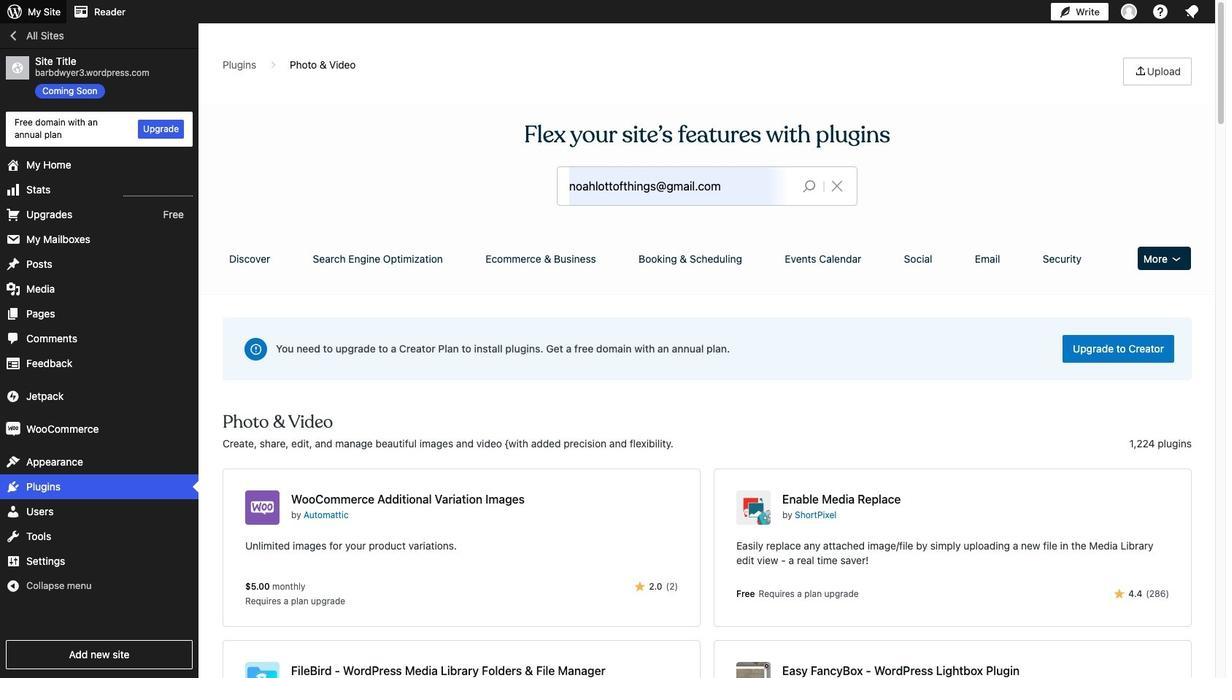 Task type: locate. For each thing, give the bounding box(es) containing it.
help image
[[1152, 3, 1170, 20]]

plugin icon image
[[245, 491, 280, 525], [737, 491, 771, 525]]

2 plugin icon image from the left
[[737, 491, 771, 525]]

None search field
[[558, 167, 857, 205]]

1 horizontal spatial plugin icon image
[[737, 491, 771, 525]]

main content
[[218, 58, 1198, 678]]

1 img image from the top
[[6, 389, 20, 404]]

img image
[[6, 389, 20, 404], [6, 422, 20, 436]]

highest hourly views 0 image
[[123, 187, 193, 196]]

0 horizontal spatial plugin icon image
[[245, 491, 280, 525]]

1 plugin icon image from the left
[[245, 491, 280, 525]]

1 vertical spatial img image
[[6, 422, 20, 436]]

my profile image
[[1122, 4, 1138, 20]]

close search image
[[819, 177, 856, 195]]

0 vertical spatial img image
[[6, 389, 20, 404]]



Task type: describe. For each thing, give the bounding box(es) containing it.
Search search field
[[570, 167, 792, 205]]

2 img image from the top
[[6, 422, 20, 436]]

manage your notifications image
[[1184, 3, 1201, 20]]

open search image
[[792, 176, 828, 196]]



Task type: vqa. For each thing, say whether or not it's contained in the screenshot.
the top img
yes



